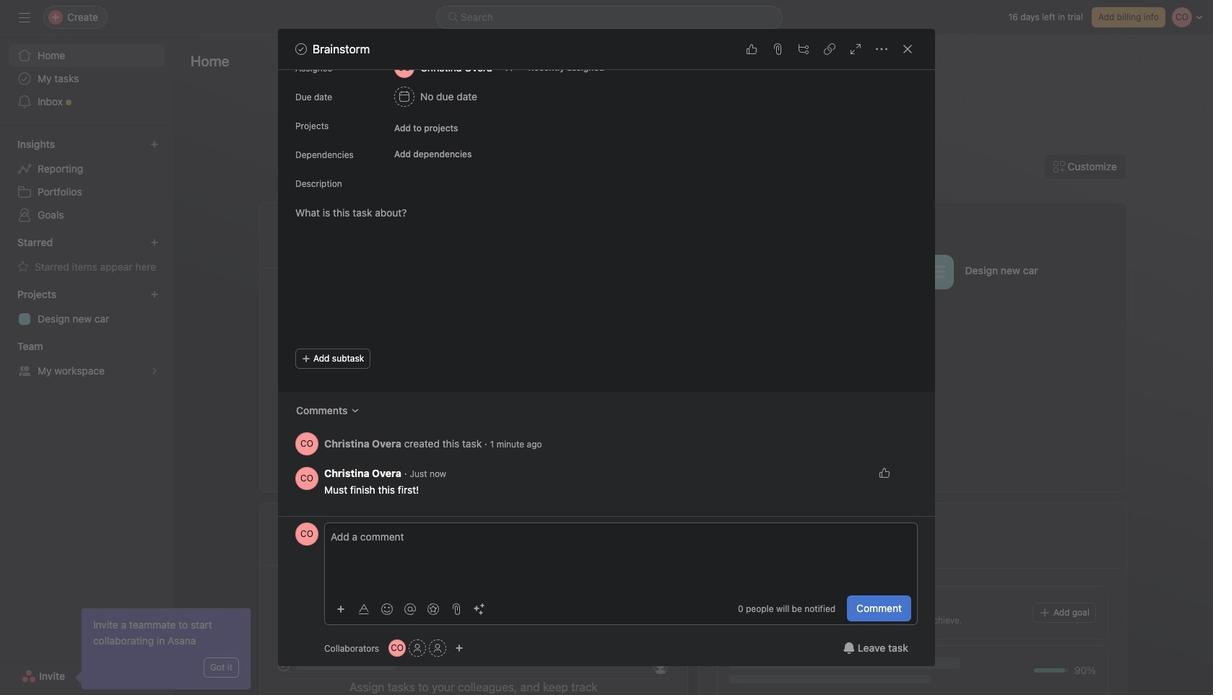 Task type: vqa. For each thing, say whether or not it's contained in the screenshot.
template1
no



Task type: locate. For each thing, give the bounding box(es) containing it.
mark complete image inside brainstorm "dialog"
[[293, 40, 310, 58]]

copy task link image
[[824, 43, 836, 55]]

add or remove collaborators image
[[389, 640, 406, 657], [455, 644, 464, 653]]

open user profile image up open user profile icon
[[295, 433, 319, 456]]

global element
[[0, 35, 173, 122]]

add or remove collaborators image down emoji image
[[389, 640, 406, 657]]

insert an object image
[[337, 605, 345, 614]]

mark complete image
[[293, 40, 310, 58], [275, 308, 293, 325]]

attachments: add a file to this task, brainstorm image
[[772, 43, 784, 55]]

0 likes. click to like this task image
[[746, 43, 758, 55]]

hide sidebar image
[[19, 12, 30, 23]]

remove assignee image
[[505, 64, 513, 72]]

at mention image
[[404, 603, 416, 615]]

toolbar
[[331, 598, 493, 619]]

0 vertical spatial open user profile image
[[295, 433, 319, 456]]

full screen image
[[850, 43, 862, 55]]

main content
[[278, 0, 935, 516]]

list item
[[723, 254, 759, 290]]

Mark complete checkbox
[[275, 308, 293, 325]]

list box
[[436, 6, 783, 29]]

1 vertical spatial mark complete image
[[275, 308, 293, 325]]

add or remove collaborators image down the attach a file or paste an image
[[455, 644, 464, 653]]

tooltip
[[77, 609, 251, 690]]

starred element
[[0, 230, 173, 282]]

0 vertical spatial mark complete image
[[293, 40, 310, 58]]

close task pane image
[[902, 43, 914, 55]]

0 horizontal spatial add or remove collaborators image
[[389, 640, 406, 657]]

open user profile image
[[295, 433, 319, 456], [295, 523, 319, 546]]

attach a file or paste an image image
[[451, 603, 462, 615]]

1 vertical spatial open user profile image
[[295, 523, 319, 546]]

appreciations image
[[428, 603, 439, 615]]

open user profile image down open user profile icon
[[295, 523, 319, 546]]



Task type: describe. For each thing, give the bounding box(es) containing it.
formatting image
[[358, 603, 370, 615]]

more actions for this task image
[[876, 43, 888, 55]]

2 open user profile image from the top
[[295, 523, 319, 546]]

add subtask image
[[798, 43, 810, 55]]

mark complete image for mark complete checkbox at top left
[[275, 308, 293, 325]]

add profile photo image
[[278, 215, 313, 250]]

teams element
[[0, 334, 173, 386]]

comments image
[[351, 407, 359, 415]]

list image
[[928, 263, 945, 281]]

0 likes. click to like this task comment image
[[879, 467, 891, 479]]

toolbar inside brainstorm "dialog"
[[331, 598, 493, 619]]

brainstorm dialog
[[278, 0, 935, 667]]

open user profile image
[[295, 467, 319, 490]]

ai assist options image
[[474, 603, 485, 615]]

insights element
[[0, 131, 173, 230]]

mark complete image for mark complete option
[[293, 40, 310, 58]]

1 open user profile image from the top
[[295, 433, 319, 456]]

emoji image
[[381, 603, 393, 615]]

Mark complete checkbox
[[293, 40, 310, 58]]

projects element
[[0, 282, 173, 334]]

1 horizontal spatial add or remove collaborators image
[[455, 644, 464, 653]]



